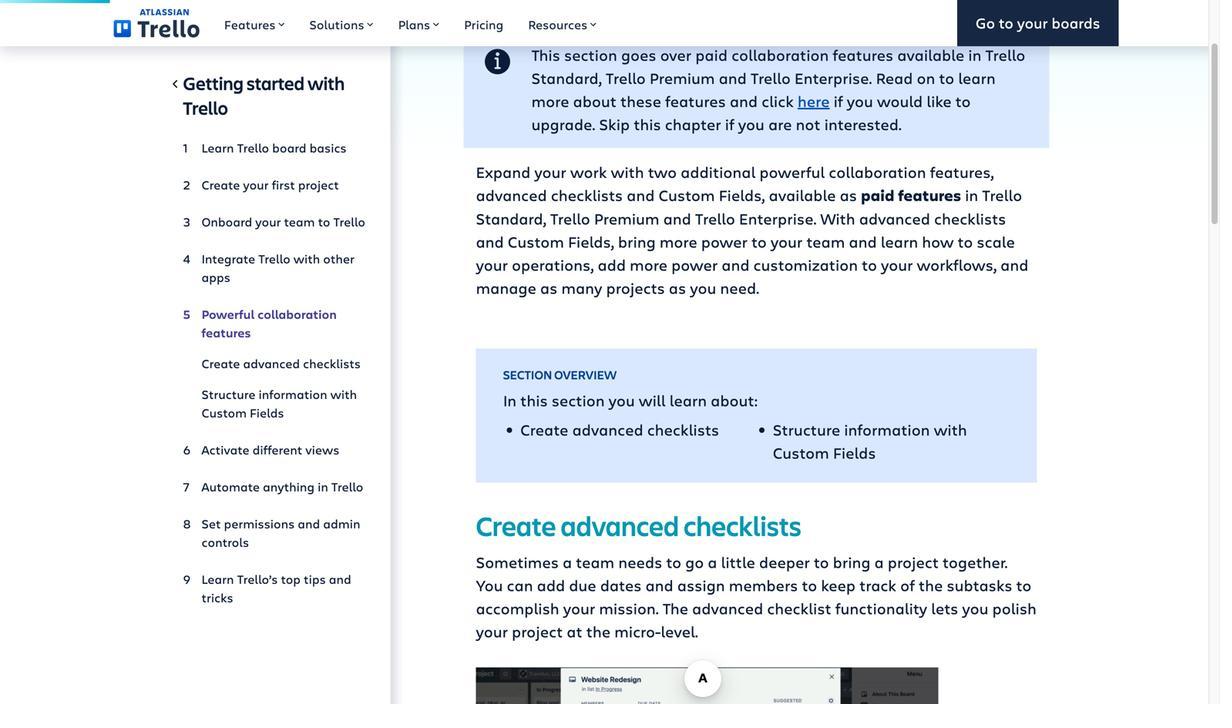 Task type: describe. For each thing, give the bounding box(es) containing it.
your up "manage"
[[476, 254, 508, 275]]

available inside expand your work with two additional powerful collaboration features, advanced checklists and custom fields, available as
[[769, 185, 836, 205]]

1 horizontal spatial structure
[[773, 419, 840, 440]]

create your first project
[[202, 177, 339, 193]]

add inside the in trello standard, trello premium and trello enterprise. with advanced checklists and custom fields, bring more power to your team and learn how to scale your operations, add more power and customization to your workflows, and manage as many projects as you need.
[[598, 254, 626, 275]]

your down accomplish
[[476, 621, 508, 642]]

your inside expand your work with two additional powerful collaboration features, advanced checklists and custom fields, available as
[[535, 162, 566, 182]]

goes
[[621, 44, 656, 65]]

powerful collaboration features
[[202, 306, 337, 341]]

go to your boards
[[976, 13, 1101, 33]]

about:
[[711, 390, 758, 411]]

work
[[570, 162, 607, 182]]

automate
[[202, 479, 260, 495]]

to left go at the right of the page
[[666, 552, 682, 573]]

checklists down powerful collaboration features "link"
[[303, 355, 361, 372]]

onboard your team to trello link
[[183, 207, 366, 237]]

needs
[[618, 552, 662, 573]]

automate anything in trello link
[[183, 472, 366, 503]]

deeper
[[759, 552, 810, 573]]

1 horizontal spatial information
[[844, 419, 930, 440]]

atlassian trello image
[[114, 9, 200, 38]]

page progress progress bar
[[0, 0, 110, 3]]

learn inside this section goes over paid collaboration features available in trello standard, trello premium and trello enterprise. read on to learn more about these features and click
[[958, 67, 996, 88]]

to up workflows,
[[958, 231, 973, 252]]

to right go
[[999, 13, 1014, 33]]

views
[[305, 442, 340, 458]]

features up read
[[833, 44, 894, 65]]

an image showing an example of an advanced checklist on a trello card image
[[476, 668, 939, 705]]

customization
[[754, 254, 858, 275]]

operations,
[[512, 254, 594, 275]]

sometimes
[[476, 552, 559, 573]]

fields, for available
[[719, 185, 765, 205]]

you
[[476, 575, 503, 596]]

create up onboard
[[202, 177, 240, 193]]

trello down goes
[[606, 67, 646, 88]]

features,
[[930, 162, 994, 182]]

to up keep
[[814, 552, 829, 573]]

integrate trello with other apps link
[[183, 244, 366, 293]]

learn inside section overview in this section you will learn about:
[[670, 390, 707, 411]]

different
[[253, 442, 302, 458]]

onboard your team to trello
[[202, 214, 365, 230]]

automate anything in trello
[[202, 479, 363, 495]]

this
[[532, 44, 560, 65]]

enterprise. inside this section goes over paid collaboration features available in trello standard, trello premium and trello enterprise. read on to learn more about these features and click
[[795, 67, 872, 88]]

features button
[[212, 0, 297, 46]]

with for integrate trello with other apps link
[[294, 251, 320, 267]]

advanced inside expand your work with two additional powerful collaboration features, advanced checklists and custom fields, available as
[[476, 185, 547, 205]]

checklists inside the create advanced checklists sometimes a team needs to go a little deeper to bring a project together. you can add due dates and assign members to keep track of the subtasks to accomplish your mission. the advanced checklist functionality lets you polish your project at the micro-level.
[[684, 508, 802, 544]]

not
[[796, 114, 821, 135]]

functionality
[[835, 598, 928, 619]]

paid inside this section goes over paid collaboration features available in trello standard, trello premium and trello enterprise. read on to learn more about these features and click
[[696, 44, 728, 65]]

controls
[[202, 534, 249, 551]]

checklist
[[767, 598, 832, 619]]

2 horizontal spatial project
[[888, 552, 939, 573]]

micro-
[[615, 621, 661, 642]]

0 vertical spatial power
[[701, 231, 748, 252]]

checklists inside expand your work with two additional powerful collaboration features, advanced checklists and custom fields, available as
[[551, 185, 623, 205]]

create advanced checklists inside create advanced checklists link
[[202, 355, 361, 372]]

how
[[922, 231, 954, 252]]

first
[[272, 177, 295, 193]]

integrate
[[202, 251, 255, 267]]

0 vertical spatial the
[[919, 575, 943, 596]]

0 vertical spatial information
[[259, 386, 327, 403]]

can
[[507, 575, 533, 596]]

top
[[281, 571, 301, 588]]

of
[[901, 575, 915, 596]]

3 a from the left
[[875, 552, 884, 573]]

you inside the in trello standard, trello premium and trello enterprise. with advanced checklists and custom fields, bring more power to your team and learn how to scale your operations, add more power and customization to your workflows, and manage as many projects as you need.
[[690, 278, 716, 298]]

and inside expand your work with two additional powerful collaboration features, advanced checklists and custom fields, available as
[[627, 185, 655, 205]]

0 horizontal spatial the
[[586, 621, 611, 642]]

with for structure information with custom fields link
[[330, 386, 357, 403]]

premium inside the in trello standard, trello premium and trello enterprise. with advanced checklists and custom fields, bring more power to your team and learn how to scale your operations, add more power and customization to your workflows, and manage as many projects as you need.
[[594, 208, 660, 229]]

lets
[[931, 598, 959, 619]]

manage
[[476, 278, 536, 298]]

1 vertical spatial power
[[672, 254, 718, 275]]

go
[[976, 13, 995, 33]]

basics
[[310, 140, 347, 156]]

go to your boards link
[[957, 0, 1119, 46]]

mission.
[[599, 598, 659, 619]]

0 vertical spatial if
[[834, 91, 843, 111]]

trello up operations,
[[550, 208, 590, 229]]

1 vertical spatial paid
[[861, 185, 895, 206]]

section inside section overview in this section you will learn about:
[[552, 390, 605, 411]]

custom inside the in trello standard, trello premium and trello enterprise. with advanced checklists and custom fields, bring more power to your team and learn how to scale your operations, add more power and customization to your workflows, and manage as many projects as you need.
[[508, 231, 564, 252]]

trello's
[[237, 571, 278, 588]]

learn inside the in trello standard, trello premium and trello enterprise. with advanced checklists and custom fields, bring more power to your team and learn how to scale your operations, add more power and customization to your workflows, and manage as many projects as you need.
[[881, 231, 918, 252]]

1 vertical spatial create advanced checklists
[[520, 419, 719, 440]]

expand your work with two additional powerful collaboration features, advanced checklists and custom fields, available as
[[476, 162, 994, 205]]

learn for learn trello board basics
[[202, 140, 234, 156]]

1 horizontal spatial as
[[669, 278, 686, 298]]

features
[[224, 16, 276, 33]]

in inside the in trello standard, trello premium and trello enterprise. with advanced checklists and custom fields, bring more power to your team and learn how to scale your operations, add more power and customization to your workflows, and manage as many projects as you need.
[[965, 185, 979, 205]]

add inside the create advanced checklists sometimes a team needs to go a little deeper to bring a project together. you can add due dates and assign members to keep track of the subtasks to accomplish your mission. the advanced checklist functionality lets you polish your project at the micro-level.
[[537, 575, 565, 596]]

custom inside expand your work with two additional powerful collaboration features, advanced checklists and custom fields, available as
[[659, 185, 715, 205]]

create advanced checklists sometimes a team needs to go a little deeper to bring a project together. you can add due dates and assign members to keep track of the subtasks to accomplish your mission. the advanced checklist functionality lets you polish your project at the micro-level.
[[476, 508, 1037, 642]]

to up checklist
[[802, 575, 817, 596]]

resources button
[[516, 0, 609, 46]]

with inside expand your work with two additional powerful collaboration features, advanced checklists and custom fields, available as
[[611, 162, 644, 182]]

projects
[[606, 278, 665, 298]]

board
[[272, 140, 306, 156]]

advanced down powerful collaboration features "link"
[[243, 355, 300, 372]]

team inside the in trello standard, trello premium and trello enterprise. with advanced checklists and custom fields, bring more power to your team and learn how to scale your operations, add more power and customization to your workflows, and manage as many projects as you need.
[[807, 231, 845, 252]]

trello down go
[[986, 44, 1026, 65]]

you inside section overview in this section you will learn about:
[[609, 390, 635, 411]]

assign
[[677, 575, 725, 596]]

advanced up needs
[[561, 508, 679, 544]]

pricing
[[464, 16, 504, 33]]

upgrade.
[[532, 114, 595, 135]]

0 horizontal spatial structure information with custom fields
[[202, 386, 357, 421]]

2 vertical spatial in
[[318, 479, 328, 495]]

you left 'are' at top
[[738, 114, 765, 135]]

learn trello's top tips and tricks link
[[183, 564, 366, 614]]

advanced down assign
[[692, 598, 763, 619]]

1 horizontal spatial structure information with custom fields
[[773, 419, 967, 463]]

set permissions and admin controls
[[202, 516, 360, 551]]

activate
[[202, 442, 250, 458]]

would
[[877, 91, 923, 111]]

this inside section overview in this section you will learn about:
[[521, 390, 548, 411]]

trello up click
[[751, 67, 791, 88]]

together.
[[943, 552, 1008, 573]]

2 vertical spatial more
[[630, 254, 668, 275]]

are
[[769, 114, 792, 135]]

little
[[721, 552, 755, 573]]

onboard
[[202, 214, 252, 230]]

section
[[503, 367, 552, 383]]

your left first
[[243, 177, 269, 193]]

chapter
[[665, 114, 721, 135]]

bring inside the in trello standard, trello premium and trello enterprise. with advanced checklists and custom fields, bring more power to your team and learn how to scale your operations, add more power and customization to your workflows, and manage as many projects as you need.
[[618, 231, 656, 252]]



Task type: vqa. For each thing, say whether or not it's contained in the screenshot.
Primary element
no



Task type: locate. For each thing, give the bounding box(es) containing it.
as inside expand your work with two additional powerful collaboration features, advanced checklists and custom fields, available as
[[840, 185, 857, 205]]

custom
[[659, 185, 715, 205], [508, 231, 564, 252], [202, 405, 247, 421], [773, 443, 829, 463]]

plans
[[398, 16, 430, 33]]

if you would like to upgrade. skip this chapter if you are not interested.
[[532, 91, 971, 135]]

0 horizontal spatial add
[[537, 575, 565, 596]]

resources
[[528, 16, 588, 33]]

0 vertical spatial this
[[634, 114, 661, 135]]

1 horizontal spatial if
[[834, 91, 843, 111]]

to right like at top right
[[956, 91, 971, 111]]

permissions
[[224, 516, 295, 532]]

create advanced checklists
[[202, 355, 361, 372], [520, 419, 719, 440]]

project up "of"
[[888, 552, 939, 573]]

learn inside learn trello's top tips and tricks
[[202, 571, 234, 588]]

getting started with trello link
[[183, 71, 366, 126]]

keep
[[821, 575, 856, 596]]

section
[[564, 44, 617, 65], [552, 390, 605, 411]]

fields, up operations,
[[568, 231, 614, 252]]

0 vertical spatial project
[[298, 177, 339, 193]]

0 horizontal spatial learn
[[670, 390, 707, 411]]

your
[[1017, 13, 1048, 33], [535, 162, 566, 182], [243, 177, 269, 193], [255, 214, 281, 230], [771, 231, 803, 252], [476, 254, 508, 275], [881, 254, 913, 275], [563, 598, 595, 619], [476, 621, 508, 642]]

team down with
[[807, 231, 845, 252]]

on
[[917, 67, 935, 88]]

available inside this section goes over paid collaboration features available in trello standard, trello premium and trello enterprise. read on to learn more about these features and click
[[898, 44, 965, 65]]

1 a from the left
[[563, 552, 572, 573]]

these
[[621, 91, 661, 111]]

this right in
[[521, 390, 548, 411]]

1 horizontal spatial fields,
[[719, 185, 765, 205]]

features down the powerful
[[202, 325, 251, 341]]

trello down features,
[[982, 185, 1022, 205]]

2 horizontal spatial as
[[840, 185, 857, 205]]

if right chapter
[[725, 114, 735, 135]]

to
[[999, 13, 1014, 33], [939, 67, 955, 88], [956, 91, 971, 111], [318, 214, 330, 230], [752, 231, 767, 252], [958, 231, 973, 252], [862, 254, 877, 275], [666, 552, 682, 573], [814, 552, 829, 573], [802, 575, 817, 596], [1017, 575, 1032, 596]]

click
[[762, 91, 794, 111]]

powerful
[[202, 306, 255, 323]]

0 horizontal spatial if
[[725, 114, 735, 135]]

you down subtasks
[[962, 598, 989, 619]]

create down the powerful
[[202, 355, 240, 372]]

over
[[660, 44, 692, 65]]

1 horizontal spatial create advanced checklists
[[520, 419, 719, 440]]

workflows,
[[917, 254, 997, 275]]

with
[[308, 71, 345, 95], [611, 162, 644, 182], [294, 251, 320, 267], [330, 386, 357, 403], [934, 419, 967, 440]]

need.
[[720, 278, 759, 298]]

trello up other in the top of the page
[[333, 214, 365, 230]]

trello inside integrate trello with other apps
[[258, 251, 290, 267]]

1 horizontal spatial bring
[[833, 552, 871, 573]]

skip
[[599, 114, 630, 135]]

to up polish
[[1017, 575, 1032, 596]]

2 vertical spatial project
[[512, 621, 563, 642]]

with for getting started with trello link
[[308, 71, 345, 95]]

more inside this section goes over paid collaboration features available in trello standard, trello premium and trello enterprise. read on to learn more about these features and click
[[532, 91, 569, 111]]

0 horizontal spatial project
[[298, 177, 339, 193]]

the right at
[[586, 621, 611, 642]]

standard, down this
[[532, 67, 602, 88]]

0 horizontal spatial fields,
[[568, 231, 614, 252]]

0 horizontal spatial structure
[[202, 386, 256, 403]]

here
[[798, 91, 830, 111]]

learn inside learn trello board basics link
[[202, 140, 234, 156]]

1 vertical spatial learn
[[202, 571, 234, 588]]

collaboration up click
[[732, 44, 829, 65]]

learn
[[202, 140, 234, 156], [202, 571, 234, 588]]

0 horizontal spatial information
[[259, 386, 327, 403]]

go
[[685, 552, 704, 573]]

premium down two
[[594, 208, 660, 229]]

trello left board
[[237, 140, 269, 156]]

read
[[876, 67, 913, 88]]

dates
[[600, 575, 642, 596]]

two
[[648, 162, 677, 182]]

0 horizontal spatial create advanced checklists
[[202, 355, 361, 372]]

learn right on
[[958, 67, 996, 88]]

1 vertical spatial standard,
[[476, 208, 546, 229]]

bring
[[618, 231, 656, 252], [833, 552, 871, 573]]

create advanced checklists down powerful collaboration features "link"
[[202, 355, 361, 372]]

learn for learn trello's top tips and tricks
[[202, 571, 234, 588]]

features inside powerful collaboration features
[[202, 325, 251, 341]]

1 vertical spatial information
[[844, 419, 930, 440]]

fields,
[[719, 185, 765, 205], [568, 231, 614, 252]]

standard, inside this section goes over paid collaboration features available in trello standard, trello premium and trello enterprise. read on to learn more about these features and click
[[532, 67, 602, 88]]

project down accomplish
[[512, 621, 563, 642]]

learn
[[958, 67, 996, 88], [881, 231, 918, 252], [670, 390, 707, 411]]

1 horizontal spatial learn
[[881, 231, 918, 252]]

accomplish
[[476, 598, 559, 619]]

your left "work"
[[535, 162, 566, 182]]

create up sometimes
[[476, 508, 556, 544]]

advanced down section overview in this section you will learn about:
[[572, 419, 643, 440]]

enterprise. up here link
[[795, 67, 872, 88]]

in inside this section goes over paid collaboration features available in trello standard, trello premium and trello enterprise. read on to learn more about these features and click
[[969, 44, 982, 65]]

to right customization
[[862, 254, 877, 275]]

features down features,
[[898, 185, 961, 206]]

standard,
[[532, 67, 602, 88], [476, 208, 546, 229]]

section inside this section goes over paid collaboration features available in trello standard, trello premium and trello enterprise. read on to learn more about these features and click
[[564, 44, 617, 65]]

available down powerful
[[769, 185, 836, 205]]

1 vertical spatial enterprise.
[[739, 208, 817, 229]]

team up due
[[576, 552, 615, 573]]

1 vertical spatial fields
[[833, 443, 876, 463]]

fields, inside expand your work with two additional powerful collaboration features, advanced checklists and custom fields, available as
[[719, 185, 765, 205]]

0 vertical spatial available
[[898, 44, 965, 65]]

1 horizontal spatial add
[[598, 254, 626, 275]]

1 vertical spatial learn
[[881, 231, 918, 252]]

1 horizontal spatial available
[[898, 44, 965, 65]]

1 vertical spatial in
[[965, 185, 979, 205]]

learn trello board basics link
[[183, 133, 366, 163]]

0 vertical spatial learn
[[958, 67, 996, 88]]

1 vertical spatial collaboration
[[829, 162, 926, 182]]

enterprise. down powerful
[[739, 208, 817, 229]]

1 horizontal spatial the
[[919, 575, 943, 596]]

0 horizontal spatial this
[[521, 390, 548, 411]]

in trello standard, trello premium and trello enterprise. with advanced checklists and custom fields, bring more power to your team and learn how to scale your operations, add more power and customization to your workflows, and manage as many projects as you need.
[[476, 185, 1029, 298]]

premium down the over
[[650, 67, 715, 88]]

you up interested.
[[847, 91, 873, 111]]

like
[[927, 91, 952, 111]]

team inside onboard your team to trello link
[[284, 214, 315, 230]]

will
[[639, 390, 666, 411]]

0 horizontal spatial as
[[540, 278, 558, 298]]

trello up admin
[[331, 479, 363, 495]]

0 horizontal spatial fields
[[250, 405, 284, 421]]

1 vertical spatial premium
[[594, 208, 660, 229]]

set permissions and admin controls link
[[183, 509, 366, 558]]

in down go
[[969, 44, 982, 65]]

1 vertical spatial section
[[552, 390, 605, 411]]

pricing link
[[452, 0, 516, 46]]

learn left how
[[881, 231, 918, 252]]

features
[[833, 44, 894, 65], [665, 91, 726, 111], [898, 185, 961, 206], [202, 325, 251, 341]]

create your first project link
[[183, 170, 366, 200]]

overview
[[554, 367, 617, 383]]

started
[[247, 71, 305, 95]]

to inside this section goes over paid collaboration features available in trello standard, trello premium and trello enterprise. read on to learn more about these features and click
[[939, 67, 955, 88]]

subtasks
[[947, 575, 1013, 596]]

0 horizontal spatial bring
[[618, 231, 656, 252]]

2 horizontal spatial a
[[875, 552, 884, 573]]

1 horizontal spatial paid
[[861, 185, 895, 206]]

the
[[919, 575, 943, 596], [586, 621, 611, 642]]

checklists inside the in trello standard, trello premium and trello enterprise. with advanced checklists and custom fields, bring more power to your team and learn how to scale your operations, add more power and customization to your workflows, and manage as many projects as you need.
[[934, 208, 1006, 229]]

other
[[323, 251, 355, 267]]

2 vertical spatial collaboration
[[258, 306, 337, 323]]

track
[[860, 575, 897, 596]]

bring up projects
[[618, 231, 656, 252]]

your down create your first project
[[255, 214, 281, 230]]

create inside the create advanced checklists sometimes a team needs to go a little deeper to bring a project together. you can add due dates and assign members to keep track of the subtasks to accomplish your mission. the advanced checklist functionality lets you polish your project at the micro-level.
[[476, 508, 556, 544]]

section down resources
[[564, 44, 617, 65]]

2 vertical spatial team
[[576, 552, 615, 573]]

2 vertical spatial learn
[[670, 390, 707, 411]]

and inside the create advanced checklists sometimes a team needs to go a little deeper to bring a project together. you can add due dates and assign members to keep track of the subtasks to accomplish your mission. the advanced checklist functionality lets you polish your project at the micro-level.
[[646, 575, 674, 596]]

paid right the over
[[696, 44, 728, 65]]

features up chapter
[[665, 91, 726, 111]]

members
[[729, 575, 798, 596]]

0 vertical spatial premium
[[650, 67, 715, 88]]

to up need. on the right top of the page
[[752, 231, 767, 252]]

fields, inside the in trello standard, trello premium and trello enterprise. with advanced checklists and custom fields, bring more power to your team and learn how to scale your operations, add more power and customization to your workflows, and manage as many projects as you need.
[[568, 231, 614, 252]]

at
[[567, 621, 583, 642]]

section down overview
[[552, 390, 605, 411]]

and inside learn trello's top tips and tricks
[[329, 571, 351, 588]]

getting
[[183, 71, 244, 95]]

your left workflows,
[[881, 254, 913, 275]]

the
[[663, 598, 688, 619]]

with inside integrate trello with other apps
[[294, 251, 320, 267]]

tricks
[[202, 590, 233, 606]]

collaboration up paid features
[[829, 162, 926, 182]]

as
[[840, 185, 857, 205], [540, 278, 558, 298], [669, 278, 686, 298]]

team inside the create advanced checklists sometimes a team needs to go a little deeper to bring a project together. you can add due dates and assign members to keep track of the subtasks to accomplish your mission. the advanced checklist functionality lets you polish your project at the micro-level.
[[576, 552, 615, 573]]

learn up create your first project
[[202, 140, 234, 156]]

team down first
[[284, 214, 315, 230]]

in down features,
[[965, 185, 979, 205]]

create advanced checklists link
[[183, 348, 366, 379]]

bring inside the create advanced checklists sometimes a team needs to go a little deeper to bring a project together. you can add due dates and assign members to keep track of the subtasks to accomplish your mission. the advanced checklist functionality lets you polish your project at the micro-level.
[[833, 552, 871, 573]]

paid features
[[861, 185, 961, 206]]

premium inside this section goes over paid collaboration features available in trello standard, trello premium and trello enterprise. read on to learn more about these features and click
[[650, 67, 715, 88]]

the right "of"
[[919, 575, 943, 596]]

0 horizontal spatial team
[[284, 214, 315, 230]]

interested.
[[825, 114, 902, 135]]

learn trello's top tips and tricks
[[202, 571, 351, 606]]

premium
[[650, 67, 715, 88], [594, 208, 660, 229]]

1 horizontal spatial a
[[708, 552, 717, 573]]

0 vertical spatial team
[[284, 214, 315, 230]]

create down section
[[520, 419, 569, 440]]

1 horizontal spatial fields
[[833, 443, 876, 463]]

collaboration down integrate trello with other apps
[[258, 306, 337, 323]]

fields, for bring
[[568, 231, 614, 252]]

1 vertical spatial project
[[888, 552, 939, 573]]

1 vertical spatial more
[[660, 231, 698, 252]]

as up with
[[840, 185, 857, 205]]

additional
[[681, 162, 756, 182]]

0 vertical spatial section
[[564, 44, 617, 65]]

as right projects
[[669, 278, 686, 298]]

with inside getting started with trello
[[308, 71, 345, 95]]

add right the can
[[537, 575, 565, 596]]

learn up 'tricks' at the left bottom
[[202, 571, 234, 588]]

advanced inside the in trello standard, trello premium and trello enterprise. with advanced checklists and custom fields, bring more power to your team and learn how to scale your operations, add more power and customization to your workflows, and manage as many projects as you need.
[[859, 208, 930, 229]]

trello down onboard your team to trello link
[[258, 251, 290, 267]]

a up track
[[875, 552, 884, 573]]

1 vertical spatial available
[[769, 185, 836, 205]]

this inside if you would like to upgrade. skip this chapter if you are not interested.
[[634, 114, 661, 135]]

checklists up scale
[[934, 208, 1006, 229]]

you
[[847, 91, 873, 111], [738, 114, 765, 135], [690, 278, 716, 298], [609, 390, 635, 411], [962, 598, 989, 619]]

0 horizontal spatial a
[[563, 552, 572, 573]]

structure information with custom fields link
[[183, 379, 366, 429]]

1 vertical spatial fields,
[[568, 231, 614, 252]]

1 vertical spatial team
[[807, 231, 845, 252]]

2 horizontal spatial team
[[807, 231, 845, 252]]

structure information with custom fields
[[202, 386, 357, 421], [773, 419, 967, 463]]

0 vertical spatial create advanced checklists
[[202, 355, 361, 372]]

checklists down "work"
[[551, 185, 623, 205]]

fields, down additional
[[719, 185, 765, 205]]

0 vertical spatial paid
[[696, 44, 728, 65]]

0 vertical spatial bring
[[618, 231, 656, 252]]

1 vertical spatial bring
[[833, 552, 871, 573]]

level.
[[661, 621, 698, 642]]

to inside if you would like to upgrade. skip this chapter if you are not interested.
[[956, 91, 971, 111]]

1 vertical spatial structure
[[773, 419, 840, 440]]

1 vertical spatial the
[[586, 621, 611, 642]]

here link
[[798, 91, 830, 111]]

project right first
[[298, 177, 339, 193]]

if
[[834, 91, 843, 111], [725, 114, 735, 135]]

0 vertical spatial structure
[[202, 386, 256, 403]]

plans button
[[386, 0, 452, 46]]

activate different views
[[202, 442, 340, 458]]

you left need. on the right top of the page
[[690, 278, 716, 298]]

in right anything
[[318, 479, 328, 495]]

boards
[[1052, 13, 1101, 33]]

1 vertical spatial if
[[725, 114, 735, 135]]

this down these
[[634, 114, 661, 135]]

powerful
[[760, 162, 825, 182]]

2 learn from the top
[[202, 571, 234, 588]]

1 horizontal spatial this
[[634, 114, 661, 135]]

1 learn from the top
[[202, 140, 234, 156]]

available up on
[[898, 44, 965, 65]]

to up other in the top of the page
[[318, 214, 330, 230]]

fields
[[250, 405, 284, 421], [833, 443, 876, 463]]

solutions button
[[297, 0, 386, 46]]

you left will
[[609, 390, 635, 411]]

bring up keep
[[833, 552, 871, 573]]

you inside the create advanced checklists sometimes a team needs to go a little deeper to bring a project together. you can add due dates and assign members to keep track of the subtasks to accomplish your mission. the advanced checklist functionality lets you polish your project at the micro-level.
[[962, 598, 989, 619]]

0 horizontal spatial available
[[769, 185, 836, 205]]

advanced down paid features
[[859, 208, 930, 229]]

your up customization
[[771, 231, 803, 252]]

tips
[[304, 571, 326, 588]]

your down due
[[563, 598, 595, 619]]

about
[[573, 91, 617, 111]]

many
[[562, 278, 602, 298]]

as down operations,
[[540, 278, 558, 298]]

0 vertical spatial add
[[598, 254, 626, 275]]

0 vertical spatial in
[[969, 44, 982, 65]]

trello
[[986, 44, 1026, 65], [606, 67, 646, 88], [751, 67, 791, 88], [183, 96, 228, 120], [237, 140, 269, 156], [982, 185, 1022, 205], [550, 208, 590, 229], [695, 208, 735, 229], [333, 214, 365, 230], [258, 251, 290, 267], [331, 479, 363, 495]]

trello down expand your work with two additional powerful collaboration features, advanced checklists and custom fields, available as
[[695, 208, 735, 229]]

checklists down will
[[647, 419, 719, 440]]

1 vertical spatial add
[[537, 575, 565, 596]]

0 vertical spatial fields
[[250, 405, 284, 421]]

trello inside getting started with trello
[[183, 96, 228, 120]]

learn right will
[[670, 390, 707, 411]]

checklists up little
[[684, 508, 802, 544]]

anything
[[263, 479, 315, 495]]

your left boards
[[1017, 13, 1048, 33]]

team
[[284, 214, 315, 230], [807, 231, 845, 252], [576, 552, 615, 573]]

1 vertical spatial this
[[521, 390, 548, 411]]

add up projects
[[598, 254, 626, 275]]

collaboration inside this section goes over paid collaboration features available in trello standard, trello premium and trello enterprise. read on to learn more about these features and click
[[732, 44, 829, 65]]

set
[[202, 516, 221, 532]]

if right here link
[[834, 91, 843, 111]]

0 vertical spatial collaboration
[[732, 44, 829, 65]]

standard, inside the in trello standard, trello premium and trello enterprise. with advanced checklists and custom fields, bring more power to your team and learn how to scale your operations, add more power and customization to your workflows, and manage as many projects as you need.
[[476, 208, 546, 229]]

0 vertical spatial enterprise.
[[795, 67, 872, 88]]

advanced down expand
[[476, 185, 547, 205]]

2 horizontal spatial learn
[[958, 67, 996, 88]]

0 vertical spatial more
[[532, 91, 569, 111]]

0 horizontal spatial paid
[[696, 44, 728, 65]]

collaboration inside powerful collaboration features
[[258, 306, 337, 323]]

learn trello board basics
[[202, 140, 347, 156]]

0 vertical spatial learn
[[202, 140, 234, 156]]

2 a from the left
[[708, 552, 717, 573]]

1 horizontal spatial project
[[512, 621, 563, 642]]

this section goes over paid collaboration features available in trello standard, trello premium and trello enterprise. read on to learn more about these features and click
[[532, 44, 1026, 111]]

apps
[[202, 269, 230, 286]]

1 horizontal spatial team
[[576, 552, 615, 573]]

create advanced checklists down section overview in this section you will learn about:
[[520, 419, 719, 440]]

collaboration inside expand your work with two additional powerful collaboration features, advanced checklists and custom fields, available as
[[829, 162, 926, 182]]

trello down getting at the top left
[[183, 96, 228, 120]]

this
[[634, 114, 661, 135], [521, 390, 548, 411]]

enterprise. inside the in trello standard, trello premium and trello enterprise. with advanced checklists and custom fields, bring more power to your team and learn how to scale your operations, add more power and customization to your workflows, and manage as many projects as you need.
[[739, 208, 817, 229]]

0 vertical spatial fields,
[[719, 185, 765, 205]]

and inside set permissions and admin controls
[[298, 516, 320, 532]]

a up due
[[563, 552, 572, 573]]

getting started with trello
[[183, 71, 345, 120]]

0 vertical spatial standard,
[[532, 67, 602, 88]]

powerful collaboration features link
[[183, 299, 366, 348]]



